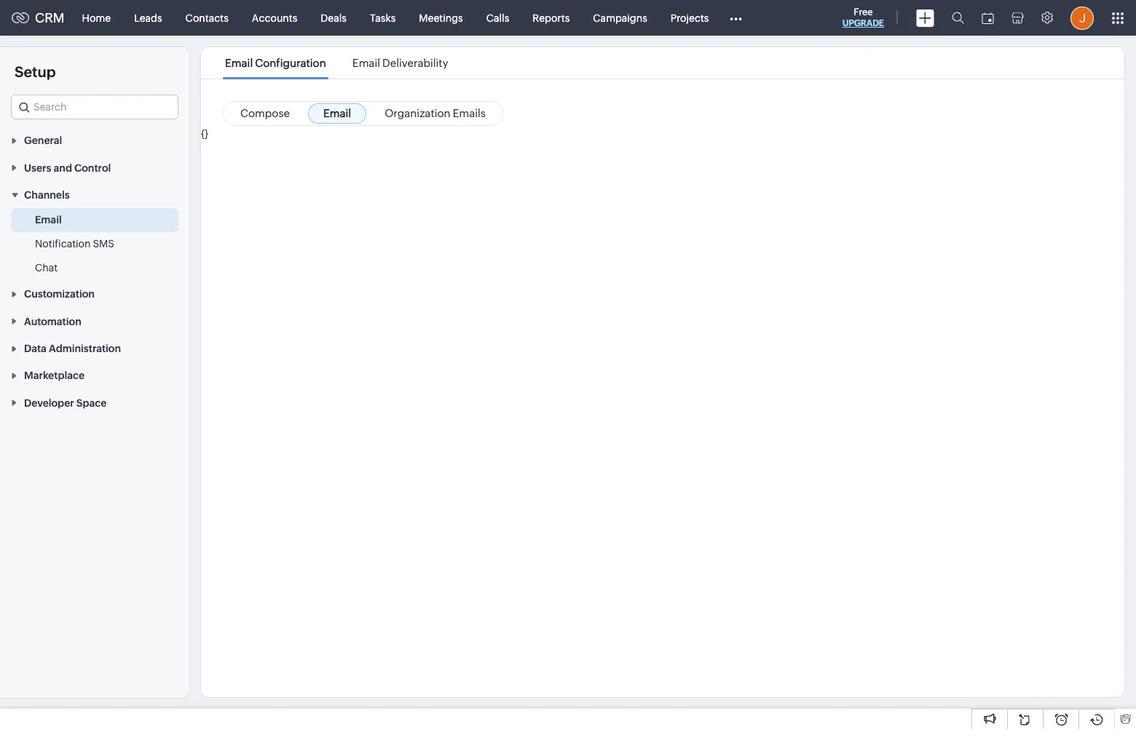 Task type: locate. For each thing, give the bounding box(es) containing it.
create menu element
[[907, 0, 943, 35]]

email left configuration
[[225, 57, 253, 69]]

None field
[[11, 95, 178, 119]]

automation
[[24, 316, 81, 327]]

leads
[[134, 12, 162, 24]]

data administration button
[[0, 335, 189, 362]]

marketplace
[[24, 370, 85, 382]]

customization button
[[0, 280, 189, 308]]

calls link
[[475, 0, 521, 35]]

notification sms
[[35, 238, 114, 250]]

profile element
[[1062, 0, 1103, 35]]

campaigns
[[593, 12, 647, 24]]

organization emails link
[[369, 103, 501, 124]]

general button
[[0, 127, 189, 154]]

deals
[[321, 12, 347, 24]]

free
[[854, 7, 873, 17]]

crm
[[35, 10, 65, 25]]

contacts
[[185, 12, 229, 24]]

users
[[24, 162, 51, 174]]

data
[[24, 343, 47, 355]]

email link
[[308, 103, 366, 124], [35, 213, 62, 227]]

1 horizontal spatial email link
[[308, 103, 366, 124]]

email link down configuration
[[308, 103, 366, 124]]

emails
[[453, 107, 486, 119]]

email link down channels
[[35, 213, 62, 227]]

0 horizontal spatial email link
[[35, 213, 62, 227]]

deals link
[[309, 0, 358, 35]]

compose
[[240, 107, 290, 119]]

email down channels
[[35, 214, 62, 226]]

control
[[74, 162, 111, 174]]

list containing email configuration
[[212, 47, 461, 79]]

create menu image
[[916, 9, 934, 27]]

developer
[[24, 397, 74, 409]]

email down configuration
[[323, 107, 351, 119]]

chat
[[35, 262, 58, 274]]

reports link
[[521, 0, 581, 35]]

notification
[[35, 238, 91, 250]]

list
[[212, 47, 461, 79]]

reports
[[533, 12, 570, 24]]

1 vertical spatial email link
[[35, 213, 62, 227]]

channels
[[24, 189, 70, 201]]

marketplace button
[[0, 362, 189, 389]]

space
[[76, 397, 107, 409]]

email down "tasks" link
[[352, 57, 380, 69]]

email
[[225, 57, 253, 69], [352, 57, 380, 69], [323, 107, 351, 119], [35, 214, 62, 226]]

notification sms link
[[35, 237, 114, 251]]

deliverability
[[382, 57, 448, 69]]

data administration
[[24, 343, 121, 355]]

calls
[[486, 12, 509, 24]]

campaigns link
[[581, 0, 659, 35]]

organization
[[385, 107, 450, 119]]

email link inside the channels region
[[35, 213, 62, 227]]

contacts link
[[174, 0, 240, 35]]

search element
[[943, 0, 973, 36]]

users and control
[[24, 162, 111, 174]]



Task type: describe. For each thing, give the bounding box(es) containing it.
projects link
[[659, 0, 721, 35]]

users and control button
[[0, 154, 189, 181]]

email configuration link
[[223, 57, 328, 69]]

search image
[[952, 12, 964, 24]]

channels button
[[0, 181, 189, 208]]

upgrade
[[842, 18, 884, 28]]

Other Modules field
[[721, 6, 752, 29]]

tasks
[[370, 12, 396, 24]]

email inside the channels region
[[35, 214, 62, 226]]

channels region
[[0, 208, 189, 280]]

accounts
[[252, 12, 297, 24]]

home
[[82, 12, 111, 24]]

compose link
[[225, 103, 305, 124]]

automation button
[[0, 308, 189, 335]]

free upgrade
[[842, 7, 884, 28]]

0 vertical spatial email link
[[308, 103, 366, 124]]

developer space button
[[0, 389, 189, 416]]

calendar image
[[982, 12, 994, 24]]

email deliverability
[[352, 57, 448, 69]]

sms
[[93, 238, 114, 250]]

configuration
[[255, 57, 326, 69]]

developer space
[[24, 397, 107, 409]]

meetings link
[[407, 0, 475, 35]]

crm link
[[12, 10, 65, 25]]

general
[[24, 135, 62, 147]]

profile image
[[1070, 6, 1094, 29]]

customization
[[24, 289, 95, 300]]

administration
[[49, 343, 121, 355]]

email deliverability link
[[350, 57, 450, 69]]

home link
[[70, 0, 122, 35]]

meetings
[[419, 12, 463, 24]]

projects
[[671, 12, 709, 24]]

Search text field
[[12, 95, 178, 119]]

chat link
[[35, 261, 58, 275]]

organization emails
[[385, 107, 486, 119]]

email configuration
[[225, 57, 326, 69]]

leads link
[[122, 0, 174, 35]]

and
[[54, 162, 72, 174]]

accounts link
[[240, 0, 309, 35]]

setup
[[15, 63, 56, 80]]

{}
[[201, 128, 208, 140]]

tasks link
[[358, 0, 407, 35]]



Task type: vqa. For each thing, say whether or not it's contained in the screenshot.
Customization
yes



